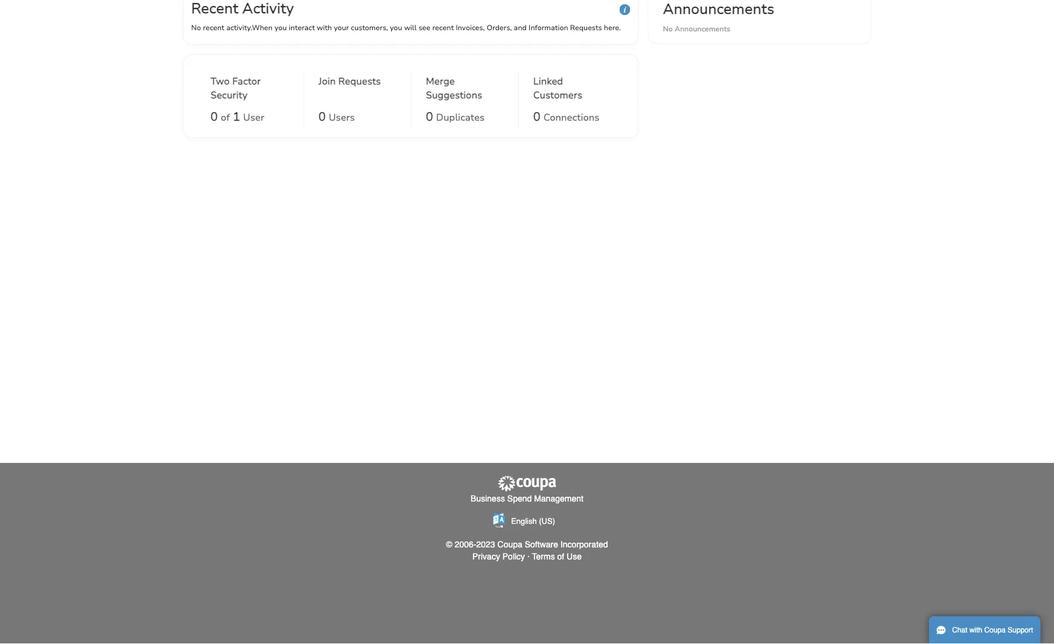 Task type: vqa. For each thing, say whether or not it's contained in the screenshot.


Task type: locate. For each thing, give the bounding box(es) containing it.
1 vertical spatial coupa
[[985, 627, 1006, 635]]

suggestions
[[426, 89, 482, 102]]

english
[[511, 517, 537, 526]]

user
[[243, 111, 265, 124]]

0 horizontal spatial of
[[221, 111, 230, 124]]

two factor security
[[211, 75, 261, 102]]

coupa inside button
[[985, 627, 1006, 635]]

recent right see
[[433, 23, 454, 32]]

1 horizontal spatial of
[[558, 552, 565, 562]]

0 vertical spatial requests
[[570, 23, 602, 32]]

0 vertical spatial coupa
[[498, 540, 523, 550]]

no
[[191, 23, 201, 32], [663, 24, 673, 33]]

0 left 1
[[211, 109, 218, 125]]

coupa
[[498, 540, 523, 550], [985, 627, 1006, 635]]

additional information image
[[620, 4, 631, 15]]

1 vertical spatial requests
[[338, 75, 381, 88]]

here.
[[604, 23, 621, 32]]

0 horizontal spatial recent
[[203, 23, 224, 32]]

privacy policy link
[[473, 552, 525, 562]]

2006-
[[455, 540, 477, 550]]

no for no announcements
[[663, 24, 673, 33]]

you left will
[[390, 23, 402, 32]]

of
[[221, 111, 230, 124], [558, 552, 565, 562]]

0 down customers in the top of the page
[[533, 109, 541, 125]]

of for terms
[[558, 552, 565, 562]]

1 vertical spatial of
[[558, 552, 565, 562]]

no left announcements
[[663, 24, 673, 33]]

0 left duplicates
[[426, 109, 433, 125]]

no left activity.
[[191, 23, 201, 32]]

you right the when
[[275, 23, 287, 32]]

0 left users
[[319, 109, 326, 125]]

2 recent from the left
[[433, 23, 454, 32]]

interact
[[289, 23, 315, 32]]

two factor security link
[[211, 74, 289, 105]]

coupa up policy
[[498, 540, 523, 550]]

you
[[275, 23, 287, 32], [390, 23, 402, 32]]

terms
[[532, 552, 555, 562]]

©
[[446, 540, 453, 550]]

0 for 0 of 1 user
[[211, 109, 218, 125]]

0 users
[[319, 109, 355, 125]]

customers,
[[351, 23, 388, 32]]

2 you from the left
[[390, 23, 402, 32]]

orders,
[[487, 23, 512, 32]]

factor
[[232, 75, 261, 88]]

support
[[1008, 627, 1034, 635]]

2 0 from the left
[[319, 109, 326, 125]]

1 horizontal spatial you
[[390, 23, 402, 32]]

recent
[[203, 23, 224, 32], [433, 23, 454, 32]]

0 connections
[[533, 109, 600, 125]]

requests
[[570, 23, 602, 32], [338, 75, 381, 88]]

duplicates
[[436, 111, 485, 124]]

coupa left support
[[985, 627, 1006, 635]]

1 vertical spatial with
[[970, 627, 983, 635]]

software
[[525, 540, 558, 550]]

of left 1
[[221, 111, 230, 124]]

0 of 1 user
[[211, 109, 265, 125]]

of inside 0 of 1 user
[[221, 111, 230, 124]]

of left use
[[558, 552, 565, 562]]

requests right the join
[[338, 75, 381, 88]]

management
[[534, 494, 584, 504]]

no recent activity. when you interact with your customers, you will see recent invoices, orders, and information requests here.
[[191, 23, 621, 32]]

© 2006-2023 coupa software incorporated
[[446, 540, 608, 550]]

incorporated
[[561, 540, 608, 550]]

1 recent from the left
[[203, 23, 224, 32]]

requests left here. on the right of the page
[[570, 23, 602, 32]]

invoices,
[[456, 23, 485, 32]]

1 horizontal spatial with
[[970, 627, 983, 635]]

with
[[317, 23, 332, 32], [970, 627, 983, 635]]

1 horizontal spatial requests
[[570, 23, 602, 32]]

0 horizontal spatial no
[[191, 23, 201, 32]]

english (us)
[[511, 517, 555, 526]]

terms of use
[[532, 552, 582, 562]]

1 horizontal spatial coupa
[[985, 627, 1006, 635]]

0 for 0 duplicates
[[426, 109, 433, 125]]

will
[[404, 23, 417, 32]]

merge suggestions link
[[426, 74, 504, 105]]

with left your
[[317, 23, 332, 32]]

1 0 from the left
[[211, 109, 218, 125]]

0 vertical spatial with
[[317, 23, 332, 32]]

0 horizontal spatial you
[[275, 23, 287, 32]]

(us)
[[539, 517, 555, 526]]

linked customers
[[533, 75, 583, 102]]

join
[[319, 75, 336, 88]]

1 horizontal spatial recent
[[433, 23, 454, 32]]

information
[[529, 23, 568, 32]]

spend
[[507, 494, 532, 504]]

3 0 from the left
[[426, 109, 433, 125]]

1 horizontal spatial no
[[663, 24, 673, 33]]

use
[[567, 552, 582, 562]]

policy
[[503, 552, 525, 562]]

0 vertical spatial of
[[221, 111, 230, 124]]

with right chat
[[970, 627, 983, 635]]

0
[[211, 109, 218, 125], [319, 109, 326, 125], [426, 109, 433, 125], [533, 109, 541, 125]]

recent left activity.
[[203, 23, 224, 32]]

4 0 from the left
[[533, 109, 541, 125]]



Task type: describe. For each thing, give the bounding box(es) containing it.
1 you from the left
[[275, 23, 287, 32]]

business
[[471, 494, 505, 504]]

0 for 0 users
[[319, 109, 326, 125]]

1
[[233, 109, 240, 125]]

activity.
[[226, 23, 252, 32]]

linked
[[533, 75, 563, 88]]

and
[[514, 23, 527, 32]]

merge suggestions
[[426, 75, 482, 102]]

chat with coupa support button
[[929, 617, 1041, 645]]

coupa supplier portal image
[[497, 476, 557, 493]]

0 for 0 connections
[[533, 109, 541, 125]]

see
[[419, 23, 431, 32]]

chat with coupa support
[[953, 627, 1034, 635]]

privacy policy
[[473, 552, 525, 562]]

when
[[252, 23, 273, 32]]

no for no recent activity. when you interact with your customers, you will see recent invoices, orders, and information requests here.
[[191, 23, 201, 32]]

0 horizontal spatial coupa
[[498, 540, 523, 550]]

connections
[[544, 111, 600, 124]]

two
[[211, 75, 230, 88]]

with inside button
[[970, 627, 983, 635]]

users
[[329, 111, 355, 124]]

business spend management
[[471, 494, 584, 504]]

no announcements
[[663, 24, 731, 33]]

chat
[[953, 627, 968, 635]]

0 horizontal spatial requests
[[338, 75, 381, 88]]

0 horizontal spatial with
[[317, 23, 332, 32]]

of for 0
[[221, 111, 230, 124]]

your
[[334, 23, 349, 32]]

privacy
[[473, 552, 500, 562]]

customers
[[533, 89, 583, 102]]

0 duplicates
[[426, 109, 485, 125]]

merge
[[426, 75, 455, 88]]

announcements
[[675, 24, 731, 33]]

2023
[[477, 540, 495, 550]]

join requests
[[319, 75, 381, 88]]

linked customers link
[[533, 74, 611, 105]]

join requests link
[[319, 74, 381, 105]]

security
[[211, 89, 248, 102]]

terms of use link
[[532, 552, 582, 562]]



